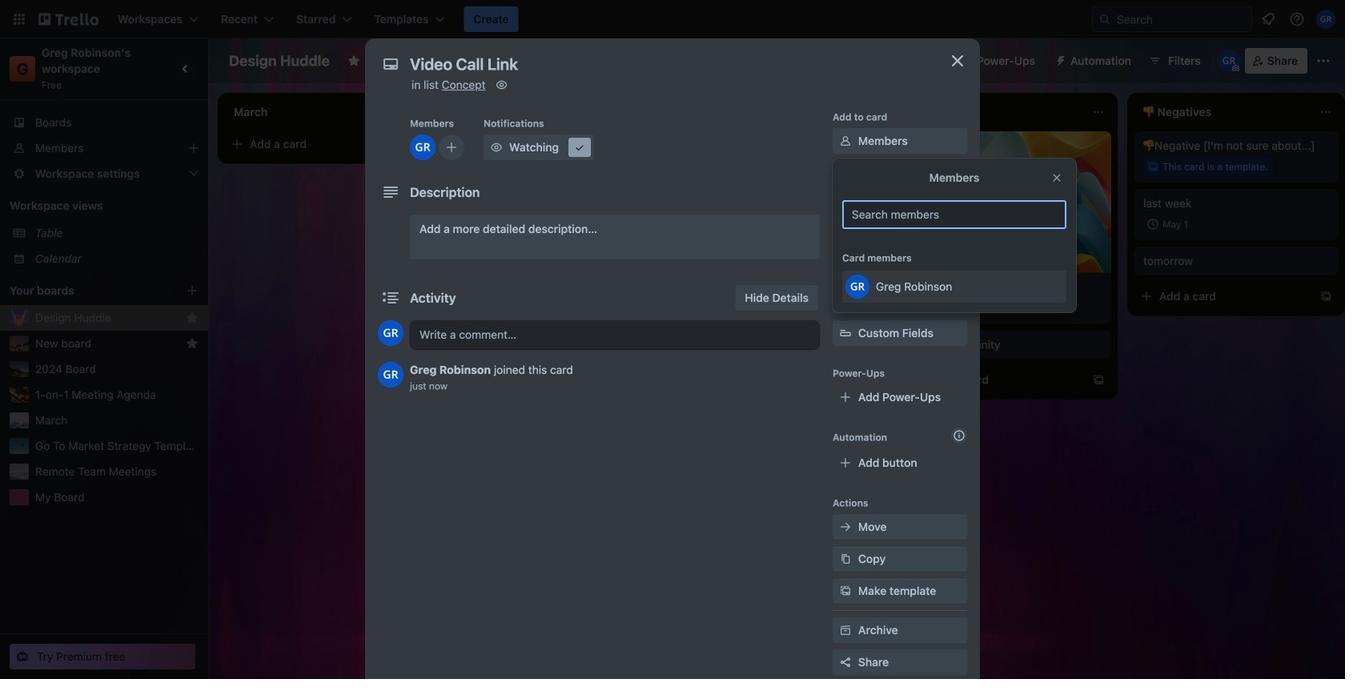 Task type: vqa. For each thing, say whether or not it's contained in the screenshot.
last
no



Task type: describe. For each thing, give the bounding box(es) containing it.
search image
[[1099, 13, 1111, 26]]

Board name text field
[[221, 48, 338, 74]]

sm image
[[838, 519, 854, 535]]

create from template… image
[[1320, 290, 1332, 303]]

labels image
[[838, 165, 854, 181]]

greg robinson (gregrobinson96) image
[[846, 275, 870, 299]]

Search field
[[1111, 8, 1252, 30]]

board image
[[517, 54, 529, 66]]

add members to card image
[[445, 139, 458, 155]]

star or unstar board image
[[347, 54, 360, 67]]



Task type: locate. For each thing, give the bounding box(es) containing it.
open information menu image
[[1289, 11, 1305, 27]]

0 vertical spatial starred icon image
[[186, 311, 199, 324]]

None checkbox
[[1143, 215, 1193, 234], [484, 298, 538, 317], [1143, 215, 1193, 234], [484, 298, 538, 317]]

show menu image
[[1316, 53, 1332, 69]]

your boards with 8 items element
[[10, 281, 162, 300]]

Write a comment text field
[[410, 320, 820, 349]]

close dialog image
[[948, 51, 967, 70]]

sm image
[[1048, 48, 1071, 70], [494, 77, 510, 93], [838, 133, 854, 149], [488, 139, 504, 155], [572, 139, 588, 155], [838, 293, 854, 309], [838, 551, 854, 567], [838, 583, 854, 599], [838, 622, 854, 638]]

2 starred icon image from the top
[[186, 337, 199, 350]]

primary element
[[0, 0, 1345, 38]]

add board image
[[186, 284, 199, 297]]

Search members text field
[[842, 200, 1067, 229]]

0 notifications image
[[1259, 10, 1278, 29]]

1 starred icon image from the top
[[186, 311, 199, 324]]

None text field
[[402, 50, 930, 78]]

1 vertical spatial starred icon image
[[186, 337, 199, 350]]

create from template… image
[[410, 138, 423, 151], [865, 280, 878, 293], [637, 338, 650, 351], [1092, 374, 1105, 387]]

greg robinson (gregrobinson96) image
[[1316, 10, 1336, 29], [1218, 50, 1240, 72], [410, 135, 436, 160], [631, 231, 650, 250], [378, 320, 404, 346], [378, 362, 404, 388]]

starred icon image
[[186, 311, 199, 324], [186, 337, 199, 350]]



